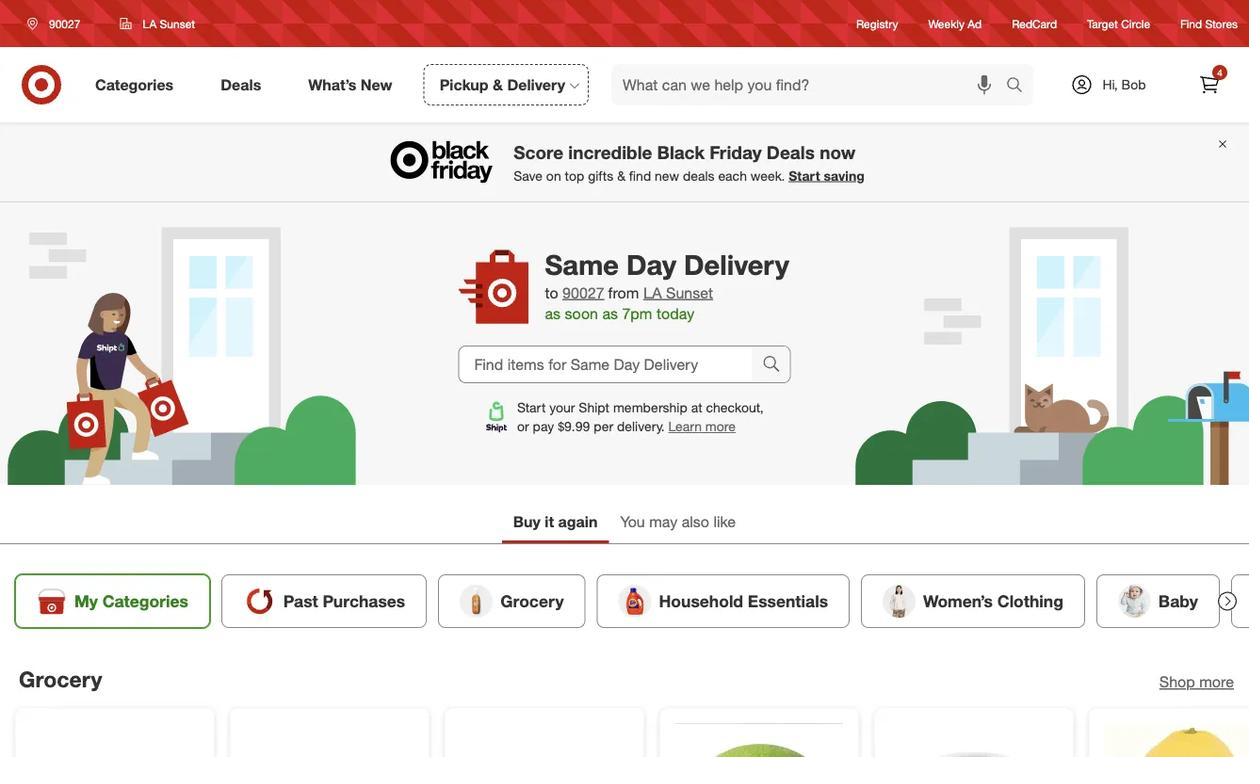 Task type: describe. For each thing, give the bounding box(es) containing it.
buy it again
[[513, 513, 598, 531]]

find stores
[[1180, 16, 1238, 31]]

$9.99
[[558, 418, 590, 435]]

buy it again link
[[502, 504, 609, 543]]

soon
[[565, 305, 598, 323]]

weekly
[[928, 16, 965, 31]]

purchases
[[323, 591, 405, 611]]

new
[[361, 75, 393, 94]]

7pm
[[622, 305, 652, 323]]

membership
[[613, 399, 687, 416]]

shop more button
[[1159, 671, 1234, 693]]

score
[[514, 141, 563, 163]]

90027 inside same day delivery to 90027 from la sunset as soon as 7pm today
[[562, 283, 604, 302]]

ad
[[968, 16, 982, 31]]

it
[[545, 513, 554, 531]]

women's
[[923, 591, 993, 611]]

your
[[549, 399, 575, 416]]

0 vertical spatial &
[[493, 75, 503, 94]]

target circle
[[1087, 16, 1150, 31]]

what's new
[[308, 75, 393, 94]]

registry
[[856, 16, 898, 31]]

pickup & delivery link
[[424, 64, 589, 106]]

Find items for Same Day Delivery search field
[[459, 347, 752, 382]]

grocery button
[[438, 575, 585, 628]]

today
[[657, 305, 694, 323]]

gifts
[[588, 167, 614, 184]]

pay
[[533, 418, 554, 435]]

start inside "start your shipt membership at checkout, or pay $9.99 per delivery."
[[517, 399, 546, 416]]

find
[[1180, 16, 1202, 31]]

4 link
[[1189, 64, 1230, 106]]

each
[[718, 167, 747, 184]]

shipt
[[579, 399, 610, 416]]

90027 inside dropdown button
[[49, 16, 80, 31]]

friday
[[710, 141, 762, 163]]

black
[[657, 141, 705, 163]]

pickup
[[440, 75, 489, 94]]

my
[[74, 591, 98, 611]]

women's clothing button
[[861, 575, 1085, 628]]

categories inside button
[[103, 591, 188, 611]]

la sunset button
[[643, 282, 713, 303]]

more for shop more
[[1199, 673, 1234, 691]]

learn
[[668, 418, 702, 435]]

la sunset button
[[108, 7, 207, 41]]

same day delivery to 90027 from la sunset as soon as 7pm today
[[545, 248, 789, 323]]

past purchases
[[283, 591, 405, 611]]

top
[[565, 167, 584, 184]]

per
[[594, 418, 613, 435]]

2 as from the left
[[602, 305, 618, 323]]

again
[[558, 513, 598, 531]]

90027 button
[[15, 7, 100, 41]]

to
[[545, 283, 558, 302]]

learn more
[[668, 418, 736, 435]]

my categories button
[[15, 575, 210, 628]]

shop
[[1159, 673, 1195, 691]]

past purchases button
[[221, 575, 427, 628]]

target
[[1087, 16, 1118, 31]]

categories link
[[79, 64, 197, 106]]

la inside same day delivery to 90027 from la sunset as soon as 7pm today
[[643, 283, 662, 302]]

What can we help you find? suggestions appear below search field
[[611, 64, 1011, 106]]

baby button
[[1096, 575, 1220, 628]]

hi,
[[1103, 76, 1118, 93]]

sunset inside same day delivery to 90027 from la sunset as soon as 7pm today
[[666, 283, 713, 302]]

saving
[[824, 167, 865, 184]]

buy
[[513, 513, 541, 531]]

find stores link
[[1180, 15, 1238, 32]]

delivery.
[[617, 418, 665, 435]]

hi, bob
[[1103, 76, 1146, 93]]

may
[[649, 513, 678, 531]]



Task type: vqa. For each thing, say whether or not it's contained in the screenshot.
bottom HOURS
no



Task type: locate. For each thing, give the bounding box(es) containing it.
delivery inside same day delivery to 90027 from la sunset as soon as 7pm today
[[684, 248, 789, 281]]

day
[[626, 248, 676, 281]]

deals link
[[205, 64, 285, 106]]

grocery down my
[[19, 666, 102, 692]]

incredible
[[568, 141, 652, 163]]

0 horizontal spatial grocery
[[19, 666, 102, 692]]

0 vertical spatial 90027
[[49, 16, 80, 31]]

start right week.
[[789, 167, 820, 184]]

0 vertical spatial start
[[789, 167, 820, 184]]

delivery up la sunset button
[[684, 248, 789, 281]]

household
[[659, 591, 743, 611]]

more right shop
[[1199, 673, 1234, 691]]

1 vertical spatial categories
[[103, 591, 188, 611]]

la up "7pm"
[[643, 283, 662, 302]]

start
[[789, 167, 820, 184], [517, 399, 546, 416]]

target circle link
[[1087, 15, 1150, 32]]

0 horizontal spatial la
[[143, 16, 157, 31]]

0 horizontal spatial as
[[545, 305, 561, 323]]

grocery down the buy
[[500, 591, 564, 611]]

delivery for day
[[684, 248, 789, 281]]

1 horizontal spatial la
[[643, 283, 662, 302]]

delivery inside pickup & delivery link
[[507, 75, 565, 94]]

lime - each image
[[675, 724, 843, 757], [675, 724, 843, 757]]

circle
[[1121, 16, 1150, 31]]

as
[[545, 305, 561, 323], [602, 305, 618, 323]]

delivery
[[507, 75, 565, 94], [684, 248, 789, 281]]

0 vertical spatial more
[[705, 418, 736, 435]]

household essentials
[[659, 591, 828, 611]]

new
[[655, 167, 679, 184]]

4
[[1217, 66, 1223, 78]]

redcard
[[1012, 16, 1057, 31]]

la inside dropdown button
[[143, 16, 157, 31]]

0 horizontal spatial &
[[493, 75, 503, 94]]

1 horizontal spatial &
[[617, 167, 625, 184]]

weekly ad
[[928, 16, 982, 31]]

0 vertical spatial categories
[[95, 75, 174, 94]]

essentials
[[748, 591, 828, 611]]

checkout,
[[706, 399, 764, 416]]

1 vertical spatial start
[[517, 399, 546, 416]]

registry link
[[856, 15, 898, 32]]

save
[[514, 167, 543, 184]]

lemon - each image
[[1105, 724, 1249, 757], [1105, 724, 1249, 757]]

sunset
[[160, 16, 195, 31], [666, 283, 713, 302]]

1 vertical spatial more
[[1199, 673, 1234, 691]]

0 horizontal spatial deals
[[221, 75, 261, 94]]

0 vertical spatial delivery
[[507, 75, 565, 94]]

90027 left la sunset dropdown button
[[49, 16, 80, 31]]

my categories
[[74, 591, 188, 611]]

& right pickup
[[493, 75, 503, 94]]

categories right my
[[103, 591, 188, 611]]

0 horizontal spatial 90027
[[49, 16, 80, 31]]

1 horizontal spatial more
[[1199, 673, 1234, 691]]

sunset up categories 'link'
[[160, 16, 195, 31]]

sunset inside dropdown button
[[160, 16, 195, 31]]

& inside score incredible black friday deals now save on top gifts & find new deals each week. start saving
[[617, 167, 625, 184]]

you may also like
[[620, 513, 736, 531]]

categories inside 'link'
[[95, 75, 174, 94]]

1 vertical spatial delivery
[[684, 248, 789, 281]]

on
[[546, 167, 561, 184]]

0 vertical spatial grocery
[[500, 591, 564, 611]]

more for learn more
[[705, 418, 736, 435]]

household essentials button
[[597, 575, 850, 628]]

1 horizontal spatial delivery
[[684, 248, 789, 281]]

what's new link
[[292, 64, 416, 106]]

you may also like link
[[609, 504, 747, 543]]

&
[[493, 75, 503, 94], [617, 167, 625, 184]]

1 vertical spatial grocery
[[19, 666, 102, 692]]

what's
[[308, 75, 356, 94]]

1 horizontal spatial as
[[602, 305, 618, 323]]

categories down la sunset dropdown button
[[95, 75, 174, 94]]

shop more
[[1159, 673, 1234, 691]]

la up categories 'link'
[[143, 16, 157, 31]]

deals up week.
[[767, 141, 815, 163]]

blueberries - 11.2oz image
[[890, 724, 1058, 757], [890, 724, 1058, 757]]

90027 up soon
[[562, 283, 604, 302]]

& left find
[[617, 167, 625, 184]]

1 vertical spatial la
[[643, 283, 662, 302]]

grocery inside button
[[500, 591, 564, 611]]

learn more button
[[668, 417, 736, 436]]

start your shipt membership at checkout, or pay $9.99 per delivery.
[[517, 399, 764, 435]]

week.
[[751, 167, 785, 184]]

deals inside deals link
[[221, 75, 261, 94]]

deals left what's
[[221, 75, 261, 94]]

weekly ad link
[[928, 15, 982, 32]]

score incredible black friday deals now save on top gifts & find new deals each week. start saving
[[514, 141, 865, 184]]

at
[[691, 399, 702, 416]]

deals
[[221, 75, 261, 94], [767, 141, 815, 163]]

same
[[545, 248, 619, 281]]

1 vertical spatial &
[[617, 167, 625, 184]]

delivery for &
[[507, 75, 565, 94]]

0 horizontal spatial delivery
[[507, 75, 565, 94]]

find
[[629, 167, 651, 184]]

more
[[705, 418, 736, 435], [1199, 673, 1234, 691]]

0 vertical spatial la
[[143, 16, 157, 31]]

categories
[[95, 75, 174, 94], [103, 591, 188, 611]]

deals inside score incredible black friday deals now save on top gifts & find new deals each week. start saving
[[767, 141, 815, 163]]

0 horizontal spatial start
[[517, 399, 546, 416]]

as down from
[[602, 305, 618, 323]]

1 as from the left
[[545, 305, 561, 323]]

0 vertical spatial deals
[[221, 75, 261, 94]]

la sunset
[[143, 16, 195, 31]]

0 horizontal spatial more
[[705, 418, 736, 435]]

from
[[608, 283, 639, 302]]

1 vertical spatial sunset
[[666, 283, 713, 302]]

1 horizontal spatial sunset
[[666, 283, 713, 302]]

like
[[714, 513, 736, 531]]

1 horizontal spatial start
[[789, 167, 820, 184]]

past
[[283, 591, 318, 611]]

1 horizontal spatial 90027
[[562, 283, 604, 302]]

la
[[143, 16, 157, 31], [643, 283, 662, 302]]

clothing
[[997, 591, 1063, 611]]

stores
[[1205, 16, 1238, 31]]

1 vertical spatial deals
[[767, 141, 815, 163]]

as down 'to'
[[545, 305, 561, 323]]

90027 button
[[562, 282, 604, 303]]

sunset up today
[[666, 283, 713, 302]]

or
[[517, 418, 529, 435]]

start up or
[[517, 399, 546, 416]]

start inside score incredible black friday deals now save on top gifts & find new deals each week. start saving
[[789, 167, 820, 184]]

more down 'checkout,'
[[705, 418, 736, 435]]

baby
[[1159, 591, 1198, 611]]

delivery up score
[[507, 75, 565, 94]]

0 vertical spatial sunset
[[160, 16, 195, 31]]

1 horizontal spatial grocery
[[500, 591, 564, 611]]

pickup & delivery
[[440, 75, 565, 94]]

deals
[[683, 167, 715, 184]]

1 vertical spatial 90027
[[562, 283, 604, 302]]

search
[[998, 77, 1043, 96]]

search button
[[998, 64, 1043, 109]]

you
[[620, 513, 645, 531]]

0 horizontal spatial sunset
[[160, 16, 195, 31]]

bob
[[1122, 76, 1146, 93]]

women's clothing
[[923, 591, 1063, 611]]

redcard link
[[1012, 15, 1057, 32]]

1 horizontal spatial deals
[[767, 141, 815, 163]]



